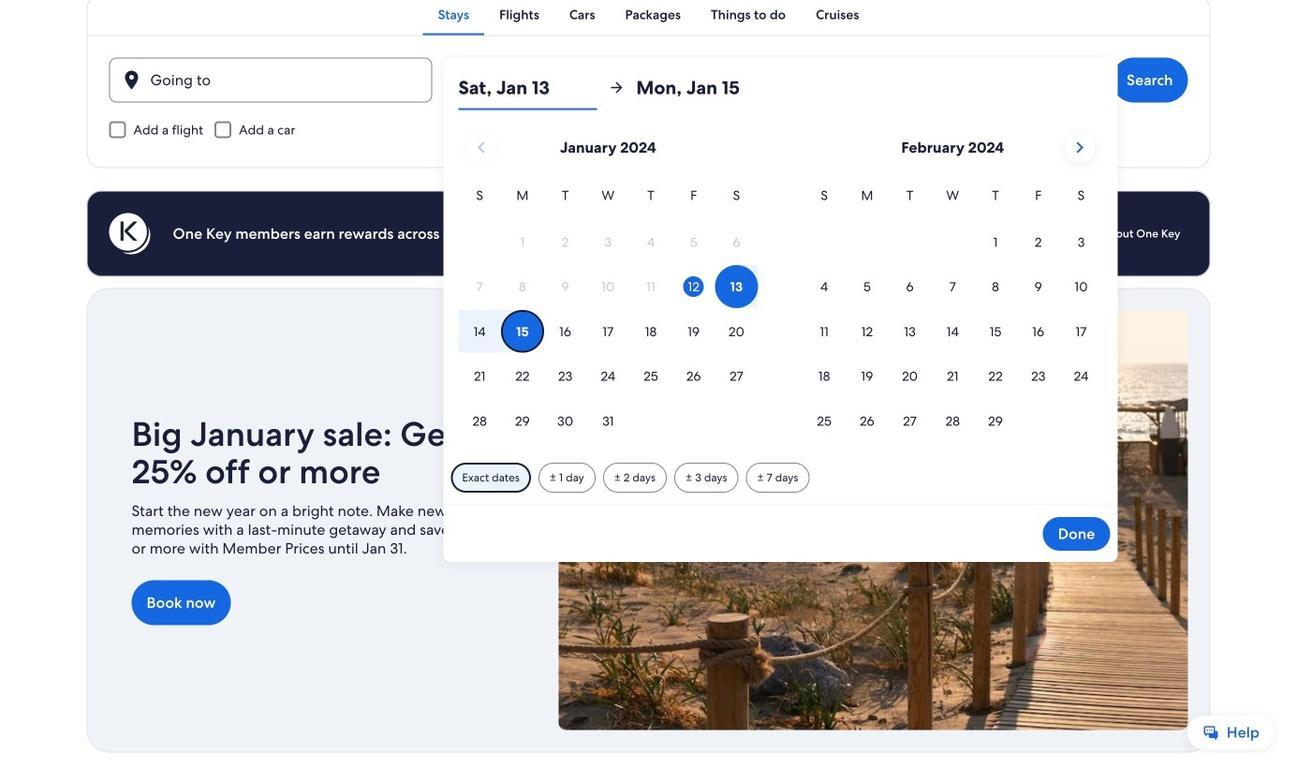 Task type: vqa. For each thing, say whether or not it's contained in the screenshot.
'Today' element
yes



Task type: locate. For each thing, give the bounding box(es) containing it.
next month image
[[1069, 136, 1092, 159]]

today element
[[684, 277, 704, 297]]

application
[[459, 125, 1103, 444]]

tab list
[[87, 0, 1211, 35]]

previous month image
[[470, 136, 493, 159]]

january 2024 element
[[459, 185, 758, 444]]



Task type: describe. For each thing, give the bounding box(es) containing it.
directional image
[[609, 79, 625, 96]]

february 2024 element
[[803, 185, 1103, 444]]



